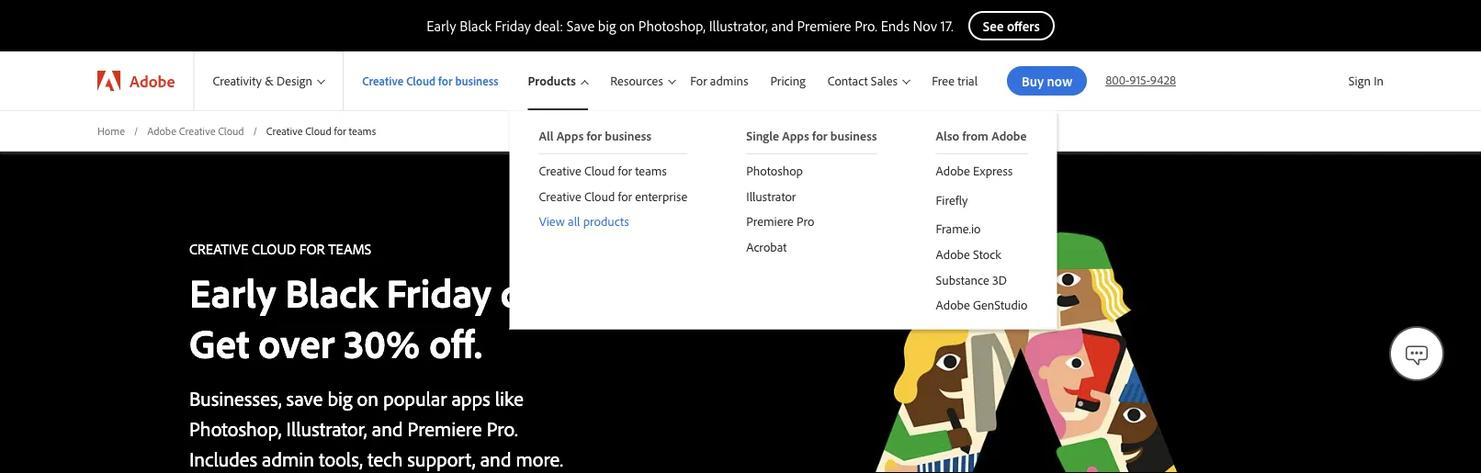 Task type: describe. For each thing, give the bounding box(es) containing it.
adobe link
[[79, 51, 193, 110]]

deal:
[[534, 17, 563, 35]]

creative for the creative cloud for teams link
[[539, 163, 581, 179]]

get
[[189, 317, 249, 368]]

creative cloud for business
[[362, 73, 499, 88]]

support,
[[408, 446, 476, 472]]

pricing link
[[759, 51, 817, 110]]

photoshop link
[[717, 154, 906, 183]]

acrobat
[[746, 239, 787, 255]]

creative
[[189, 240, 248, 258]]

and for nov
[[771, 17, 794, 35]]

from
[[962, 128, 989, 144]]

premiere for businesses, save big on popular apps like photoshop, illustrator, and premiere pro. includes admin tools, tech support, and mor
[[407, 416, 482, 441]]

creative for creative cloud for enterprise link
[[539, 188, 581, 204]]

sales
[[871, 73, 898, 89]]

creativity
[[213, 73, 262, 89]]

business for single apps for business
[[830, 128, 877, 144]]

substance 3d link
[[906, 267, 1057, 292]]

adobe genstudio link
[[906, 292, 1057, 317]]

includes
[[189, 446, 257, 472]]

free trial
[[932, 73, 978, 89]]

pro. for businesses, save big on popular apps like photoshop, illustrator, and premiere pro. includes admin tools, tech support, and mor
[[487, 416, 518, 441]]

premiere pro
[[746, 213, 814, 229]]

adobe right from
[[992, 128, 1027, 144]]

over
[[259, 317, 334, 368]]

ends
[[881, 17, 910, 35]]

deal.
[[500, 267, 582, 318]]

firefly link
[[906, 183, 1057, 212]]

for admins link
[[679, 51, 759, 110]]

800-915-9428 link
[[1105, 72, 1176, 88]]

adobe express link
[[906, 154, 1057, 183]]

for inside 'link'
[[438, 73, 452, 88]]

&
[[265, 73, 274, 89]]

single
[[746, 128, 779, 144]]

creative down design
[[266, 124, 303, 137]]

big inside businesses, save big on popular apps like photoshop, illustrator, and premiere pro. includes admin tools, tech support, and mor
[[328, 385, 352, 411]]

frame.io
[[936, 221, 981, 237]]

off.
[[429, 317, 482, 368]]

also
[[936, 128, 959, 144]]

premiere for early black friday deal: save big on photoshop, illustrator, and premiere pro. ends nov 17.
[[797, 17, 851, 35]]

contact sales button
[[817, 51, 921, 110]]

black inside creative cloud for teams early black friday deal. get over 30% off.
[[285, 267, 377, 318]]

sign
[[1349, 73, 1371, 89]]

products
[[583, 213, 629, 229]]

enterprise
[[635, 188, 687, 204]]

on inside businesses, save big on popular apps like photoshop, illustrator, and premiere pro. includes admin tools, tech support, and mor
[[357, 385, 378, 411]]

creative cloud for enterprise link
[[510, 183, 717, 209]]

products
[[528, 73, 576, 89]]

0 vertical spatial black
[[460, 17, 491, 35]]

acrobat link
[[717, 234, 906, 259]]

all apps for business
[[539, 128, 651, 144]]

9428
[[1150, 72, 1176, 88]]

illustrator, for popular
[[286, 416, 367, 441]]

800-915-9428
[[1105, 72, 1176, 88]]

915-
[[1129, 72, 1150, 88]]

premiere pro link
[[717, 209, 906, 234]]

express
[[973, 163, 1013, 179]]

cloud
[[252, 240, 296, 258]]

design
[[277, 73, 312, 89]]

photoshop, for deal:
[[638, 17, 706, 35]]

view
[[539, 213, 565, 229]]

also from adobe
[[936, 128, 1027, 144]]

for admins
[[690, 73, 748, 89]]

tech
[[368, 446, 403, 472]]

adobe for adobe stock
[[936, 246, 970, 262]]

contact sales
[[828, 73, 898, 89]]

tools,
[[319, 446, 363, 472]]

30%
[[344, 317, 420, 368]]

popular
[[383, 385, 447, 411]]

substance 3d
[[936, 271, 1007, 287]]

pro
[[797, 213, 814, 229]]

3d
[[992, 271, 1007, 287]]

resources button
[[592, 51, 679, 110]]

contact
[[828, 73, 868, 89]]

0 vertical spatial big
[[598, 17, 616, 35]]

save
[[567, 17, 595, 35]]

creative cloud for teams early black friday deal. get over 30% off.
[[189, 240, 591, 368]]

early black friday deal: save big on photoshop, illustrator, and premiere pro. ends nov 17.
[[426, 17, 953, 35]]



Task type: vqa. For each thing, say whether or not it's contained in the screenshot.
the bottommost and
yes



Task type: locate. For each thing, give the bounding box(es) containing it.
1 vertical spatial black
[[285, 267, 377, 318]]

firefly
[[936, 192, 968, 208]]

all
[[568, 213, 580, 229]]

premiere up 'support,'
[[407, 416, 482, 441]]

adobe genstudio
[[936, 297, 1028, 313]]

businesses,
[[189, 385, 282, 411]]

view all products
[[539, 213, 629, 229]]

photoshop, inside businesses, save big on popular apps like photoshop, illustrator, and premiere pro. includes admin tools, tech support, and mor
[[189, 416, 282, 441]]

save
[[286, 385, 323, 411]]

0 horizontal spatial big
[[328, 385, 352, 411]]

1 vertical spatial friday
[[386, 267, 491, 318]]

business for creative cloud for business
[[455, 73, 499, 88]]

0 horizontal spatial on
[[357, 385, 378, 411]]

adobe up 'firefly'
[[936, 163, 970, 179]]

photoshop, down businesses,
[[189, 416, 282, 441]]

photoshop, for on
[[189, 416, 282, 441]]

black
[[460, 17, 491, 35], [285, 267, 377, 318]]

0 vertical spatial premiere
[[797, 17, 851, 35]]

free
[[932, 73, 955, 89]]

premiere
[[797, 17, 851, 35], [746, 213, 794, 229], [407, 416, 482, 441]]

0 vertical spatial creative cloud for teams
[[266, 124, 376, 137]]

0 horizontal spatial teams
[[349, 124, 376, 137]]

illustrator,
[[709, 17, 768, 35], [286, 416, 367, 441]]

1 horizontal spatial illustrator,
[[709, 17, 768, 35]]

stock
[[973, 246, 1001, 262]]

2 horizontal spatial premiere
[[797, 17, 851, 35]]

0 vertical spatial teams
[[349, 124, 376, 137]]

view all products link
[[510, 209, 717, 234]]

0 vertical spatial and
[[771, 17, 794, 35]]

0 horizontal spatial and
[[372, 416, 403, 441]]

0 vertical spatial photoshop,
[[638, 17, 706, 35]]

friday
[[495, 17, 531, 35], [386, 267, 491, 318]]

nov
[[913, 17, 937, 35]]

0 horizontal spatial pro.
[[487, 416, 518, 441]]

sign in
[[1349, 73, 1384, 89]]

teams
[[349, 124, 376, 137], [635, 163, 667, 179]]

1 vertical spatial pro.
[[487, 416, 518, 441]]

2 vertical spatial and
[[480, 446, 511, 472]]

and right 'support,'
[[480, 446, 511, 472]]

creative inside 'link'
[[362, 73, 404, 88]]

on left popular
[[357, 385, 378, 411]]

and
[[771, 17, 794, 35], [372, 416, 403, 441], [480, 446, 511, 472]]

and for admin
[[372, 416, 403, 441]]

adobe stock link
[[906, 241, 1057, 267]]

teams
[[328, 240, 371, 258]]

1 vertical spatial early
[[189, 267, 276, 318]]

and up "tech"
[[372, 416, 403, 441]]

0 vertical spatial on
[[619, 17, 635, 35]]

adobe down frame.io
[[936, 246, 970, 262]]

cloud for creative cloud for business 'link' on the top of the page
[[406, 73, 436, 88]]

cloud for the creative cloud for teams link
[[584, 163, 615, 179]]

businesses, save big on popular apps like photoshop, illustrator, and premiere pro. includes admin tools, tech support, and mor
[[189, 385, 563, 473]]

adobe right home
[[147, 124, 176, 137]]

and up pricing on the top right of the page
[[771, 17, 794, 35]]

all
[[539, 128, 554, 144]]

illustrator, up admins
[[709, 17, 768, 35]]

1 vertical spatial and
[[372, 416, 403, 441]]

creative down creativity
[[179, 124, 215, 137]]

admin
[[262, 446, 314, 472]]

1 horizontal spatial black
[[460, 17, 491, 35]]

creative cloud for teams
[[266, 124, 376, 137], [539, 163, 667, 179]]

home
[[97, 124, 125, 137]]

2 horizontal spatial business
[[830, 128, 877, 144]]

1 vertical spatial photoshop,
[[189, 416, 282, 441]]

creative down all
[[539, 163, 581, 179]]

creative for creative cloud for business 'link' on the top of the page
[[362, 73, 404, 88]]

0 horizontal spatial business
[[455, 73, 499, 88]]

adobe creative cloud link
[[147, 123, 244, 139]]

business up the creative cloud for teams link
[[605, 128, 651, 144]]

business inside 'link'
[[455, 73, 499, 88]]

1 vertical spatial big
[[328, 385, 352, 411]]

apps
[[451, 385, 490, 411]]

photoshop,
[[638, 17, 706, 35], [189, 416, 282, 441]]

friday inside creative cloud for teams early black friday deal. get over 30% off.
[[386, 267, 491, 318]]

0 horizontal spatial early
[[189, 267, 276, 318]]

resources
[[610, 73, 663, 89]]

pro. inside businesses, save big on popular apps like photoshop, illustrator, and premiere pro. includes admin tools, tech support, and mor
[[487, 416, 518, 441]]

1 horizontal spatial business
[[605, 128, 651, 144]]

black down teams
[[285, 267, 377, 318]]

business for all apps for business
[[605, 128, 651, 144]]

pro.
[[855, 17, 877, 35], [487, 416, 518, 441]]

0 vertical spatial early
[[426, 17, 456, 35]]

trial
[[958, 73, 978, 89]]

cloud inside 'link'
[[406, 73, 436, 88]]

apps for all
[[556, 128, 584, 144]]

early inside creative cloud for teams early black friday deal. get over 30% off.
[[189, 267, 276, 318]]

adobe creative cloud
[[147, 124, 244, 137]]

pro. for early black friday deal: save big on photoshop, illustrator, and premiere pro. ends nov 17.
[[855, 17, 877, 35]]

for
[[690, 73, 707, 89]]

adobe for adobe express
[[936, 163, 970, 179]]

pricing
[[770, 73, 806, 89]]

photoshop
[[746, 163, 803, 179]]

adobe
[[130, 70, 175, 91], [147, 124, 176, 137], [992, 128, 1027, 144], [936, 163, 970, 179], [936, 246, 970, 262], [936, 297, 970, 313]]

genstudio
[[973, 297, 1028, 313]]

2 vertical spatial premiere
[[407, 416, 482, 441]]

premiere down illustrator at the top right of the page
[[746, 213, 794, 229]]

business up the photoshop link
[[830, 128, 877, 144]]

early down creative
[[189, 267, 276, 318]]

business left 'products' dropdown button
[[455, 73, 499, 88]]

illustrator
[[746, 188, 796, 204]]

teams down creative cloud for business 'link' on the top of the page
[[349, 124, 376, 137]]

pro. left ends
[[855, 17, 877, 35]]

creative cloud for business link
[[344, 51, 510, 110]]

1 horizontal spatial friday
[[495, 17, 531, 35]]

illustrator, for save
[[709, 17, 768, 35]]

1 horizontal spatial photoshop,
[[638, 17, 706, 35]]

big
[[598, 17, 616, 35], [328, 385, 352, 411]]

creativity & design
[[213, 73, 312, 89]]

0 horizontal spatial premiere
[[407, 416, 482, 441]]

adobe for adobe genstudio
[[936, 297, 970, 313]]

adobe for adobe creative cloud
[[147, 124, 176, 137]]

0 vertical spatial friday
[[495, 17, 531, 35]]

products button
[[510, 51, 592, 110]]

0 horizontal spatial friday
[[386, 267, 491, 318]]

black up creative cloud for business in the left top of the page
[[460, 17, 491, 35]]

1 vertical spatial premiere
[[746, 213, 794, 229]]

creative cloud for teams link
[[510, 154, 717, 183]]

premiere up contact
[[797, 17, 851, 35]]

apps right single
[[782, 128, 809, 144]]

17.
[[941, 17, 953, 35]]

1 vertical spatial teams
[[635, 163, 667, 179]]

1 horizontal spatial pro.
[[855, 17, 877, 35]]

creative cloud for teams up the "creative cloud for enterprise"
[[539, 163, 667, 179]]

2 horizontal spatial and
[[771, 17, 794, 35]]

0 horizontal spatial apps
[[556, 128, 584, 144]]

1 horizontal spatial premiere
[[746, 213, 794, 229]]

sign in button
[[1345, 65, 1387, 96]]

business
[[455, 73, 499, 88], [605, 128, 651, 144], [830, 128, 877, 144]]

1 horizontal spatial apps
[[782, 128, 809, 144]]

1 vertical spatial on
[[357, 385, 378, 411]]

800-
[[1105, 72, 1129, 88]]

pro. down like
[[487, 416, 518, 441]]

creative up view
[[539, 188, 581, 204]]

adobe for adobe
[[130, 70, 175, 91]]

adobe up "adobe creative cloud"
[[130, 70, 175, 91]]

1 vertical spatial illustrator,
[[286, 416, 367, 441]]

single apps for business
[[746, 128, 877, 144]]

like
[[495, 385, 524, 411]]

free trial link
[[921, 51, 989, 110]]

creative cloud for enterprise
[[539, 188, 687, 204]]

0 horizontal spatial black
[[285, 267, 377, 318]]

1 horizontal spatial and
[[480, 446, 511, 472]]

home link
[[97, 123, 125, 139]]

adobe down substance
[[936, 297, 970, 313]]

illustrator, up the 'tools,'
[[286, 416, 367, 441]]

0 horizontal spatial illustrator,
[[286, 416, 367, 441]]

0 vertical spatial illustrator,
[[709, 17, 768, 35]]

1 apps from the left
[[556, 128, 584, 144]]

1 horizontal spatial big
[[598, 17, 616, 35]]

illustrator link
[[717, 183, 906, 209]]

adobe express
[[936, 163, 1013, 179]]

2 apps from the left
[[782, 128, 809, 144]]

creative cloud for teams down design
[[266, 124, 376, 137]]

apps for single
[[782, 128, 809, 144]]

early
[[426, 17, 456, 35], [189, 267, 276, 318]]

0 horizontal spatial photoshop,
[[189, 416, 282, 441]]

1 horizontal spatial creative cloud for teams
[[539, 163, 667, 179]]

photoshop, up for at top
[[638, 17, 706, 35]]

1 horizontal spatial early
[[426, 17, 456, 35]]

1 horizontal spatial teams
[[635, 163, 667, 179]]

on right save
[[619, 17, 635, 35]]

in
[[1374, 73, 1384, 89]]

illustrator, inside businesses, save big on popular apps like photoshop, illustrator, and premiere pro. includes admin tools, tech support, and mor
[[286, 416, 367, 441]]

apps right all
[[556, 128, 584, 144]]

adobe stock
[[936, 246, 1001, 262]]

early up creative cloud for business in the left top of the page
[[426, 17, 456, 35]]

premiere inside businesses, save big on popular apps like photoshop, illustrator, and premiere pro. includes admin tools, tech support, and mor
[[407, 416, 482, 441]]

cloud for creative cloud for enterprise link
[[584, 188, 615, 204]]

for
[[299, 240, 325, 258]]

creative right design
[[362, 73, 404, 88]]

1 vertical spatial creative cloud for teams
[[539, 163, 667, 179]]

1 horizontal spatial on
[[619, 17, 635, 35]]

0 horizontal spatial creative cloud for teams
[[266, 124, 376, 137]]

0 vertical spatial pro.
[[855, 17, 877, 35]]

teams up 'enterprise' at the top left of the page
[[635, 163, 667, 179]]

substance
[[936, 271, 989, 287]]



